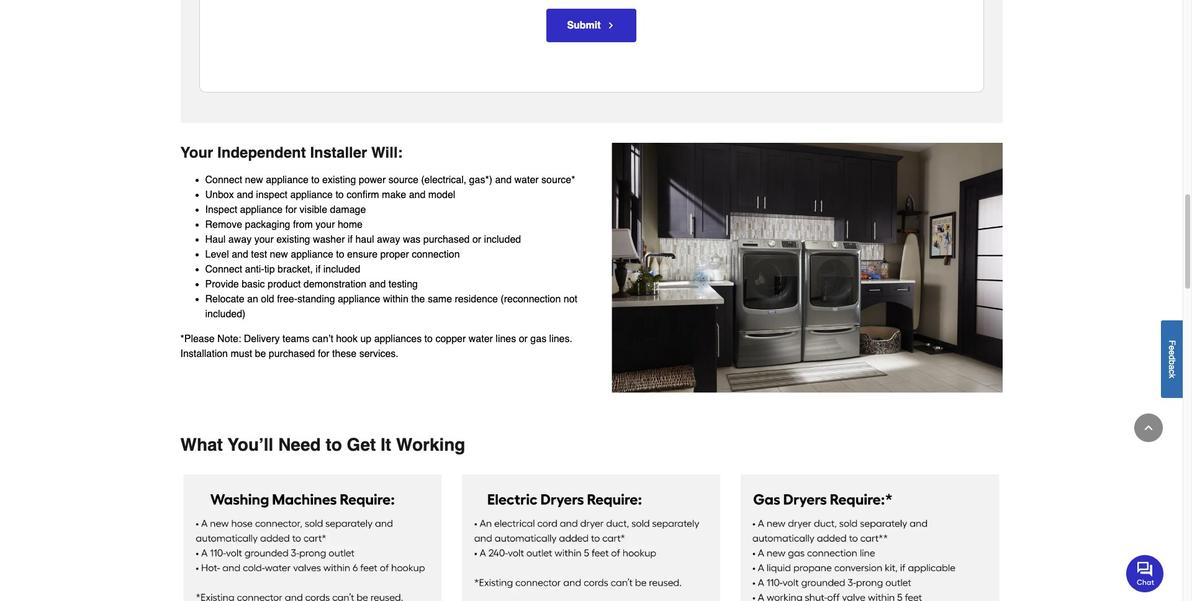 Task type: vqa. For each thing, say whether or not it's contained in the screenshot.
CONNECTION
yes



Task type: locate. For each thing, give the bounding box(es) containing it.
purchased up connection
[[424, 234, 470, 245]]

1 vertical spatial your
[[254, 234, 274, 245]]

1 vertical spatial for
[[318, 348, 330, 360]]

1 horizontal spatial water
[[515, 174, 539, 186]]

for inside *please note: delivery teams can't hook up appliances to copper water lines or gas lines. installation must be purchased for these services.
[[318, 348, 330, 360]]

1 horizontal spatial new
[[270, 249, 288, 260]]

if
[[348, 234, 353, 245], [316, 264, 321, 275]]

or up residence
[[473, 234, 482, 245]]

your down packaging
[[254, 234, 274, 245]]

0 horizontal spatial away
[[229, 234, 252, 245]]

inspect
[[205, 204, 237, 215]]

1 horizontal spatial existing
[[322, 174, 356, 186]]

0 vertical spatial included
[[484, 234, 521, 245]]

existing down from
[[277, 234, 310, 245]]

to up visible
[[311, 174, 320, 186]]

new
[[245, 174, 263, 186], [270, 249, 288, 260]]

what
[[180, 435, 223, 455]]

away up proper at the left of page
[[377, 234, 400, 245]]

new up the inspect
[[245, 174, 263, 186]]

water left lines
[[469, 334, 493, 345]]

1 horizontal spatial your
[[316, 219, 335, 230]]

water inside connect new appliance to existing power source (electrical, gas*) and water source* unbox and inspect appliance to confirm make and model inspect appliance for visible damage remove packaging from your home haul away your existing washer if haul away was purchased or included level and test new appliance to ensure proper connection connect anti-tip bracket, if included provide basic product demonstration and testing relocate an old free-standing appliance within the same residence (reconnection not included)
[[515, 174, 539, 186]]

1 horizontal spatial for
[[318, 348, 330, 360]]

for up from
[[285, 204, 297, 215]]

0 horizontal spatial your
[[254, 234, 274, 245]]

to left copper
[[425, 334, 433, 345]]

to left get
[[326, 435, 342, 455]]

0 horizontal spatial included
[[324, 264, 361, 275]]

your up washer
[[316, 219, 335, 230]]

test
[[251, 249, 267, 260]]

included
[[484, 234, 521, 245], [324, 264, 361, 275]]

f
[[1168, 340, 1178, 345]]

0 vertical spatial your
[[316, 219, 335, 230]]

get
[[347, 435, 376, 455]]

appliance up visible
[[290, 189, 333, 201]]

away down remove
[[229, 234, 252, 245]]

water
[[515, 174, 539, 186], [469, 334, 493, 345]]

1 horizontal spatial included
[[484, 234, 521, 245]]

appliances
[[374, 334, 422, 345]]

unbox
[[205, 189, 234, 201]]

e
[[1168, 345, 1178, 350], [1168, 350, 1178, 355]]

0 horizontal spatial for
[[285, 204, 297, 215]]

connect
[[205, 174, 242, 186], [205, 264, 242, 275]]

ensure
[[347, 249, 378, 260]]

0 vertical spatial existing
[[322, 174, 356, 186]]

existing down installer at the top left
[[322, 174, 356, 186]]

bracket,
[[278, 264, 313, 275]]

0 vertical spatial purchased
[[424, 234, 470, 245]]

0 horizontal spatial or
[[473, 234, 482, 245]]

water left source*
[[515, 174, 539, 186]]

washing machines require new hoses, 110-volt grounded 3-prong outlet, hot and cold water valves. image
[[183, 475, 442, 601]]

haul
[[356, 234, 374, 245]]

0 vertical spatial for
[[285, 204, 297, 215]]

scroll to top element
[[1135, 414, 1164, 442]]

existing
[[322, 174, 356, 186], [277, 234, 310, 245]]

1 away from the left
[[229, 234, 252, 245]]

source*
[[542, 174, 575, 186]]

e up d on the right
[[1168, 345, 1178, 350]]

1 horizontal spatial purchased
[[424, 234, 470, 245]]

0 vertical spatial or
[[473, 234, 482, 245]]

purchased down teams at left bottom
[[269, 348, 315, 360]]

1 horizontal spatial away
[[377, 234, 400, 245]]

these
[[332, 348, 357, 360]]

connect new appliance to existing power source (electrical, gas*) and water source* unbox and inspect appliance to confirm make and model inspect appliance for visible damage remove packaging from your home haul away your existing washer if haul away was purchased or included level and test new appliance to ensure proper connection connect anti-tip bracket, if included provide basic product demonstration and testing relocate an old free-standing appliance within the same residence (reconnection not included)
[[205, 174, 578, 320]]

and down the source
[[409, 189, 426, 201]]

purchased
[[424, 234, 470, 245], [269, 348, 315, 360]]

new up tip
[[270, 249, 288, 260]]

0 vertical spatial water
[[515, 174, 539, 186]]

(reconnection
[[501, 294, 561, 305]]

to
[[311, 174, 320, 186], [336, 189, 344, 201], [336, 249, 345, 260], [425, 334, 433, 345], [326, 435, 342, 455]]

appliance up packaging
[[240, 204, 283, 215]]

demonstration
[[304, 279, 367, 290]]

0 horizontal spatial purchased
[[269, 348, 315, 360]]

up
[[361, 334, 372, 345]]

lines
[[496, 334, 516, 345]]

0 vertical spatial if
[[348, 234, 353, 245]]

connect up unbox
[[205, 174, 242, 186]]

1 vertical spatial purchased
[[269, 348, 315, 360]]

or left gas
[[519, 334, 528, 345]]

1 vertical spatial if
[[316, 264, 321, 275]]

*please
[[180, 334, 215, 345]]

f e e d b a c k
[[1168, 340, 1178, 378]]

d
[[1168, 355, 1178, 360]]

damage
[[330, 204, 366, 215]]

provide
[[205, 279, 239, 290]]

will:
[[372, 144, 403, 161]]

0 horizontal spatial new
[[245, 174, 263, 186]]

if up "demonstration"
[[316, 264, 321, 275]]

testing
[[389, 279, 418, 290]]

2 connect from the top
[[205, 264, 242, 275]]

or inside connect new appliance to existing power source (electrical, gas*) and water source* unbox and inspect appliance to confirm make and model inspect appliance for visible damage remove packaging from your home haul away your existing washer if haul away was purchased or included level and test new appliance to ensure proper connection connect anti-tip bracket, if included provide basic product demonstration and testing relocate an old free-standing appliance within the same residence (reconnection not included)
[[473, 234, 482, 245]]

if left the haul
[[348, 234, 353, 245]]

water for source*
[[515, 174, 539, 186]]

proper
[[380, 249, 409, 260]]

1 horizontal spatial or
[[519, 334, 528, 345]]

1 vertical spatial included
[[324, 264, 361, 275]]

for
[[285, 204, 297, 215], [318, 348, 330, 360]]

1 vertical spatial existing
[[277, 234, 310, 245]]

appliance
[[266, 174, 309, 186], [290, 189, 333, 201], [240, 204, 283, 215], [291, 249, 334, 260], [338, 294, 380, 305]]

b
[[1168, 360, 1178, 365]]

1 vertical spatial or
[[519, 334, 528, 345]]

services.
[[359, 348, 399, 360]]

you'll
[[228, 435, 274, 455]]

chevron up image
[[1143, 422, 1155, 434]]

need
[[278, 435, 321, 455]]

submit button
[[547, 9, 637, 43]]

0 vertical spatial connect
[[205, 174, 242, 186]]

or
[[473, 234, 482, 245], [519, 334, 528, 345]]

k
[[1168, 374, 1178, 378]]

copper
[[436, 334, 466, 345]]

a gray front-load washer and dryer pair in a laundry room with dark brown cabinetry. image
[[592, 143, 1003, 393]]

and
[[495, 174, 512, 186], [237, 189, 253, 201], [409, 189, 426, 201], [232, 249, 248, 260], [369, 279, 386, 290]]

gas*)
[[469, 174, 493, 186]]

level
[[205, 249, 229, 260]]

teams
[[283, 334, 310, 345]]

your
[[316, 219, 335, 230], [254, 234, 274, 245]]

must
[[231, 348, 252, 360]]

e up b
[[1168, 350, 1178, 355]]

independent
[[217, 144, 306, 161]]

1 vertical spatial water
[[469, 334, 493, 345]]

water for lines
[[469, 334, 493, 345]]

same
[[428, 294, 452, 305]]

water inside *please note: delivery teams can't hook up appliances to copper water lines or gas lines. installation must be purchased for these services.
[[469, 334, 493, 345]]

connect up provide
[[205, 264, 242, 275]]

away
[[229, 234, 252, 245], [377, 234, 400, 245]]

a
[[1168, 365, 1178, 370]]

for down can't
[[318, 348, 330, 360]]

1 vertical spatial connect
[[205, 264, 242, 275]]

washer
[[313, 234, 345, 245]]

residence
[[455, 294, 498, 305]]

0 horizontal spatial water
[[469, 334, 493, 345]]

delivery
[[244, 334, 280, 345]]



Task type: describe. For each thing, give the bounding box(es) containing it.
source
[[389, 174, 419, 186]]

was
[[403, 234, 421, 245]]

lines.
[[550, 334, 573, 345]]

c
[[1168, 370, 1178, 374]]

2 away from the left
[[377, 234, 400, 245]]

and left test
[[232, 249, 248, 260]]

to up damage
[[336, 189, 344, 201]]

appliance down "demonstration"
[[338, 294, 380, 305]]

an
[[247, 294, 258, 305]]

installation
[[180, 348, 228, 360]]

make
[[382, 189, 406, 201]]

model
[[429, 189, 456, 201]]

confirm
[[347, 189, 379, 201]]

basic
[[242, 279, 265, 290]]

0 vertical spatial new
[[245, 174, 263, 186]]

home
[[338, 219, 363, 230]]

to inside *please note: delivery teams can't hook up appliances to copper water lines or gas lines. installation must be purchased for these services.
[[425, 334, 433, 345]]

it
[[381, 435, 391, 455]]

product
[[268, 279, 301, 290]]

purchased inside *please note: delivery teams can't hook up appliances to copper water lines or gas lines. installation must be purchased for these services.
[[269, 348, 315, 360]]

(electrical,
[[421, 174, 467, 186]]

appliance down washer
[[291, 249, 334, 260]]

your
[[180, 144, 213, 161]]

power
[[359, 174, 386, 186]]

remove
[[205, 219, 242, 230]]

1 vertical spatial new
[[270, 249, 288, 260]]

note:
[[217, 334, 241, 345]]

can't
[[312, 334, 333, 345]]

electric dryers require an electrical cord, dryer duct and 240-volt outlet within 5-feet of hookup. image
[[462, 475, 721, 601]]

be
[[255, 348, 266, 360]]

f e e d b a c k button
[[1162, 320, 1183, 398]]

working
[[396, 435, 466, 455]]

0 horizontal spatial if
[[316, 264, 321, 275]]

old
[[261, 294, 274, 305]]

hook
[[336, 334, 358, 345]]

1 e from the top
[[1168, 345, 1178, 350]]

and right unbox
[[237, 189, 253, 201]]

or inside *please note: delivery teams can't hook up appliances to copper water lines or gas lines. installation must be purchased for these services.
[[519, 334, 528, 345]]

what you'll need to get it working
[[180, 435, 466, 455]]

and up within
[[369, 279, 386, 290]]

chat invite button image
[[1127, 555, 1165, 592]]

free-
[[277, 294, 298, 305]]

submit
[[567, 20, 601, 31]]

tip
[[264, 264, 275, 275]]

anti-
[[245, 264, 264, 275]]

your independent installer will:
[[180, 144, 403, 161]]

for inside connect new appliance to existing power source (electrical, gas*) and water source* unbox and inspect appliance to confirm make and model inspect appliance for visible damage remove packaging from your home haul away your existing washer if haul away was purchased or included level and test new appliance to ensure proper connection connect anti-tip bracket, if included provide basic product demonstration and testing relocate an old free-standing appliance within the same residence (reconnection not included)
[[285, 204, 297, 215]]

inspect
[[256, 189, 288, 201]]

0 horizontal spatial existing
[[277, 234, 310, 245]]

included)
[[205, 309, 246, 320]]

connection
[[412, 249, 460, 260]]

not
[[564, 294, 578, 305]]

and right gas*)
[[495, 174, 512, 186]]

within
[[383, 294, 409, 305]]

gas dryers require a new dryer duct, gas connection line, 110-volt grounded 3-prong outlet and more. image
[[741, 475, 1000, 601]]

installer
[[310, 144, 367, 161]]

relocate
[[205, 294, 245, 305]]

the
[[411, 294, 425, 305]]

gas
[[531, 334, 547, 345]]

appliance up the inspect
[[266, 174, 309, 186]]

1 horizontal spatial if
[[348, 234, 353, 245]]

packaging
[[245, 219, 290, 230]]

haul
[[205, 234, 226, 245]]

visible
[[300, 204, 327, 215]]

2 e from the top
[[1168, 350, 1178, 355]]

chevron right image
[[606, 21, 616, 31]]

1 connect from the top
[[205, 174, 242, 186]]

to down washer
[[336, 249, 345, 260]]

standing
[[298, 294, 335, 305]]

purchased inside connect new appliance to existing power source (electrical, gas*) and water source* unbox and inspect appliance to confirm make and model inspect appliance for visible damage remove packaging from your home haul away your existing washer if haul away was purchased or included level and test new appliance to ensure proper connection connect anti-tip bracket, if included provide basic product demonstration and testing relocate an old free-standing appliance within the same residence (reconnection not included)
[[424, 234, 470, 245]]

from
[[293, 219, 313, 230]]

*please note: delivery teams can't hook up appliances to copper water lines or gas lines. installation must be purchased for these services.
[[180, 334, 573, 360]]



